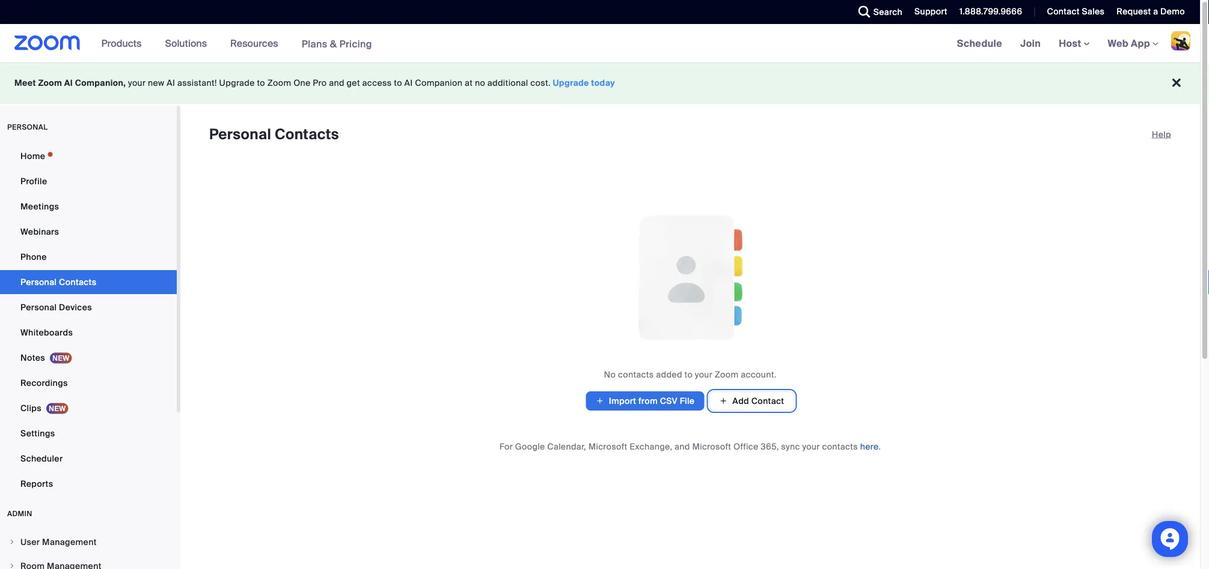 Task type: vqa. For each thing, say whether or not it's contained in the screenshot.
window new image
no



Task type: locate. For each thing, give the bounding box(es) containing it.
1 horizontal spatial contact
[[1047, 6, 1080, 17]]

personal contacts
[[209, 125, 339, 144], [20, 277, 96, 288]]

0 vertical spatial personal contacts
[[209, 125, 339, 144]]

1 horizontal spatial ai
[[167, 78, 175, 89]]

microsoft right calendar,
[[588, 442, 627, 453]]

upgrade right cost.
[[553, 78, 589, 89]]

0 vertical spatial and
[[329, 78, 344, 89]]

0 horizontal spatial personal contacts
[[20, 277, 96, 288]]

your right sync
[[802, 442, 820, 453]]

product information navigation
[[92, 24, 381, 63]]

0 horizontal spatial and
[[329, 78, 344, 89]]

import
[[609, 396, 636, 407]]

menu item
[[0, 556, 177, 570]]

for google calendar, microsoft exchange, and microsoft office 365, sync your contacts here .
[[499, 442, 881, 453]]

plans & pricing
[[302, 37, 372, 50]]

zoom logo image
[[14, 35, 80, 51]]

personal menu menu
[[0, 144, 177, 498]]

calendar,
[[547, 442, 586, 453]]

new
[[148, 78, 164, 89]]

to
[[257, 78, 265, 89], [394, 78, 402, 89], [685, 369, 693, 381]]

upgrade down product information navigation
[[219, 78, 255, 89]]

and left get
[[329, 78, 344, 89]]

import from csv file button
[[586, 392, 704, 411]]

1 upgrade from the left
[[219, 78, 255, 89]]

1.888.799.9666 button up schedule link
[[959, 6, 1022, 17]]

to right 'added'
[[685, 369, 693, 381]]

added
[[656, 369, 682, 381]]

request a demo link
[[1108, 0, 1200, 24], [1117, 6, 1185, 17]]

personal for personal devices link
[[20, 302, 57, 313]]

home link
[[0, 144, 177, 168]]

support link
[[905, 0, 950, 24], [915, 6, 947, 17]]

ai left companion at left
[[404, 78, 413, 89]]

your
[[128, 78, 146, 89], [695, 369, 713, 381], [802, 442, 820, 453]]

0 horizontal spatial upgrade
[[219, 78, 255, 89]]

contact right add
[[751, 396, 784, 407]]

whiteboards
[[20, 327, 73, 338]]

2 horizontal spatial zoom
[[715, 369, 739, 381]]

0 horizontal spatial contacts
[[59, 277, 96, 288]]

contact
[[1047, 6, 1080, 17], [751, 396, 784, 407]]

1 vertical spatial personal
[[20, 277, 57, 288]]

1.888.799.9666
[[959, 6, 1022, 17]]

personal
[[209, 125, 271, 144], [20, 277, 57, 288], [20, 302, 57, 313]]

account.
[[741, 369, 776, 381]]

2 horizontal spatial ai
[[404, 78, 413, 89]]

help
[[1152, 129, 1171, 140]]

1 vertical spatial and
[[675, 442, 690, 453]]

pricing
[[339, 37, 372, 50]]

1 horizontal spatial contacts
[[822, 442, 858, 453]]

meet zoom ai companion, your new ai assistant! upgrade to zoom one pro and get access to ai companion at no additional cost. upgrade today
[[14, 78, 615, 89]]

to down resources dropdown button
[[257, 78, 265, 89]]

add contact
[[732, 396, 784, 407]]

meetings link
[[0, 195, 177, 219]]

1 horizontal spatial upgrade
[[553, 78, 589, 89]]

upgrade
[[219, 78, 255, 89], [553, 78, 589, 89]]

reports
[[20, 479, 53, 490]]

right image
[[8, 539, 16, 547]]

settings link
[[0, 422, 177, 446]]

0 horizontal spatial contacts
[[618, 369, 654, 381]]

365,
[[761, 442, 779, 453]]

add image
[[596, 396, 604, 408]]

zoom up add icon
[[715, 369, 739, 381]]

and
[[329, 78, 344, 89], [675, 442, 690, 453]]

access
[[362, 78, 392, 89]]

1.888.799.9666 button
[[950, 0, 1025, 24], [959, 6, 1022, 17]]

personal devices link
[[0, 296, 177, 320]]

recordings
[[20, 378, 68, 389]]

1 horizontal spatial microsoft
[[692, 442, 731, 453]]

scheduler
[[20, 454, 63, 465]]

phone link
[[0, 245, 177, 269]]

clips
[[20, 403, 41, 414]]

pro
[[313, 78, 327, 89]]

microsoft
[[588, 442, 627, 453], [692, 442, 731, 453]]

0 vertical spatial personal
[[209, 125, 271, 144]]

personal
[[7, 123, 48, 132]]

ai right new
[[167, 78, 175, 89]]

one
[[294, 78, 311, 89]]

webinars link
[[0, 220, 177, 244]]

help link
[[1152, 125, 1171, 144]]

2 horizontal spatial your
[[802, 442, 820, 453]]

0 horizontal spatial contact
[[751, 396, 784, 407]]

webinars
[[20, 226, 59, 237]]

contacts down one
[[275, 125, 339, 144]]

contact sales link
[[1038, 0, 1108, 24], [1047, 6, 1105, 17]]

a
[[1153, 6, 1158, 17]]

0 vertical spatial your
[[128, 78, 146, 89]]

and right exchange, on the bottom right
[[675, 442, 690, 453]]

personal for 'personal contacts' link at the left of the page
[[20, 277, 57, 288]]

exchange,
[[630, 442, 672, 453]]

2 vertical spatial personal
[[20, 302, 57, 313]]

zoom left one
[[267, 78, 291, 89]]

contact left sales
[[1047, 6, 1080, 17]]

no contacts added to your zoom account.
[[604, 369, 776, 381]]

1 horizontal spatial and
[[675, 442, 690, 453]]

1 vertical spatial contact
[[751, 396, 784, 407]]

at
[[465, 78, 473, 89]]

assistant!
[[177, 78, 217, 89]]

personal contacts up personal devices
[[20, 277, 96, 288]]

personal contacts link
[[0, 271, 177, 295]]

support
[[915, 6, 947, 17]]

personal contacts inside personal menu menu
[[20, 277, 96, 288]]

1 horizontal spatial zoom
[[267, 78, 291, 89]]

join
[[1020, 37, 1041, 50]]

contacts inside personal menu menu
[[59, 277, 96, 288]]

1 vertical spatial contacts
[[59, 277, 96, 288]]

contacts left the here link
[[822, 442, 858, 453]]

2 upgrade from the left
[[553, 78, 589, 89]]

0 horizontal spatial your
[[128, 78, 146, 89]]

1 horizontal spatial your
[[695, 369, 713, 381]]

zoom
[[38, 78, 62, 89], [267, 78, 291, 89], [715, 369, 739, 381]]

whiteboards link
[[0, 321, 177, 345]]

your right 'added'
[[695, 369, 713, 381]]

your inside meet zoom ai companion, footer
[[128, 78, 146, 89]]

contacts right no
[[618, 369, 654, 381]]

your for to
[[695, 369, 713, 381]]

microsoft left office
[[692, 442, 731, 453]]

import from csv file
[[609, 396, 695, 407]]

your left new
[[128, 78, 146, 89]]

1 vertical spatial personal contacts
[[20, 277, 96, 288]]

to right access
[[394, 78, 402, 89]]

web
[[1108, 37, 1129, 50]]

search
[[873, 6, 902, 17]]

0 vertical spatial contacts
[[618, 369, 654, 381]]

user management menu item
[[0, 531, 177, 554]]

products
[[101, 37, 142, 50]]

0 horizontal spatial ai
[[64, 78, 73, 89]]

banner
[[0, 24, 1200, 63]]

no
[[604, 369, 616, 381]]

ai left the companion,
[[64, 78, 73, 89]]

products button
[[101, 24, 147, 63]]

1 vertical spatial your
[[695, 369, 713, 381]]

contacts up devices
[[59, 277, 96, 288]]

reports link
[[0, 473, 177, 497]]

banner containing products
[[0, 24, 1200, 63]]

1 ai from the left
[[64, 78, 73, 89]]

contact sales
[[1047, 6, 1105, 17]]

1 horizontal spatial personal contacts
[[209, 125, 339, 144]]

personal contacts down one
[[209, 125, 339, 144]]

1 horizontal spatial contacts
[[275, 125, 339, 144]]

contacts
[[275, 125, 339, 144], [59, 277, 96, 288]]

0 horizontal spatial microsoft
[[588, 442, 627, 453]]

clips link
[[0, 397, 177, 421]]

zoom right meet
[[38, 78, 62, 89]]



Task type: describe. For each thing, give the bounding box(es) containing it.
1 horizontal spatial to
[[394, 78, 402, 89]]

google
[[515, 442, 545, 453]]

your for companion,
[[128, 78, 146, 89]]

host
[[1059, 37, 1084, 50]]

csv
[[660, 396, 678, 407]]

contact inside "button"
[[751, 396, 784, 407]]

companion
[[415, 78, 462, 89]]

2 vertical spatial your
[[802, 442, 820, 453]]

scheduler link
[[0, 447, 177, 471]]

1.888.799.9666 button up schedule
[[950, 0, 1025, 24]]

request
[[1117, 6, 1151, 17]]

app
[[1131, 37, 1150, 50]]

join link
[[1011, 24, 1050, 63]]

management
[[42, 537, 97, 548]]

for
[[499, 442, 513, 453]]

notes link
[[0, 346, 177, 370]]

schedule link
[[948, 24, 1011, 63]]

web app
[[1108, 37, 1150, 50]]

companion,
[[75, 78, 126, 89]]

admin
[[7, 510, 32, 519]]

no
[[475, 78, 485, 89]]

2 microsoft from the left
[[692, 442, 731, 453]]

profile
[[20, 176, 47, 187]]

3 ai from the left
[[404, 78, 413, 89]]

web app button
[[1108, 37, 1159, 50]]

here
[[860, 442, 879, 453]]

resources
[[230, 37, 278, 50]]

phone
[[20, 252, 47, 263]]

devices
[[59, 302, 92, 313]]

add contact button
[[709, 392, 794, 411]]

home
[[20, 151, 45, 162]]

notes
[[20, 353, 45, 364]]

0 vertical spatial contact
[[1047, 6, 1080, 17]]

2 ai from the left
[[167, 78, 175, 89]]

profile link
[[0, 170, 177, 194]]

1 vertical spatial contacts
[[822, 442, 858, 453]]

meetings
[[20, 201, 59, 212]]

0 horizontal spatial zoom
[[38, 78, 62, 89]]

demo
[[1160, 6, 1185, 17]]

plans
[[302, 37, 327, 50]]

request a demo
[[1117, 6, 1185, 17]]

1 microsoft from the left
[[588, 442, 627, 453]]

host button
[[1059, 37, 1090, 50]]

additional
[[487, 78, 528, 89]]

sales
[[1082, 6, 1105, 17]]

personal devices
[[20, 302, 92, 313]]

sync
[[781, 442, 800, 453]]

recordings link
[[0, 372, 177, 396]]

cost.
[[530, 78, 551, 89]]

2 horizontal spatial to
[[685, 369, 693, 381]]

today
[[591, 78, 615, 89]]

solutions
[[165, 37, 207, 50]]

file
[[680, 396, 695, 407]]

0 horizontal spatial to
[[257, 78, 265, 89]]

&
[[330, 37, 337, 50]]

user
[[20, 537, 40, 548]]

meet
[[14, 78, 36, 89]]

right image
[[8, 563, 16, 570]]

from
[[638, 396, 658, 407]]

add
[[732, 396, 749, 407]]

settings
[[20, 428, 55, 440]]

schedule
[[957, 37, 1002, 50]]

office
[[734, 442, 759, 453]]

meetings navigation
[[948, 24, 1200, 63]]

upgrade today link
[[553, 78, 615, 89]]

add image
[[719, 396, 728, 407]]

profile picture image
[[1171, 31, 1190, 51]]

search button
[[849, 0, 905, 24]]

get
[[347, 78, 360, 89]]

resources button
[[230, 24, 284, 63]]

and inside meet zoom ai companion, footer
[[329, 78, 344, 89]]

admin menu menu
[[0, 531, 177, 570]]

user management
[[20, 537, 97, 548]]

solutions button
[[165, 24, 212, 63]]

meet zoom ai companion, footer
[[0, 63, 1200, 104]]

0 vertical spatial contacts
[[275, 125, 339, 144]]



